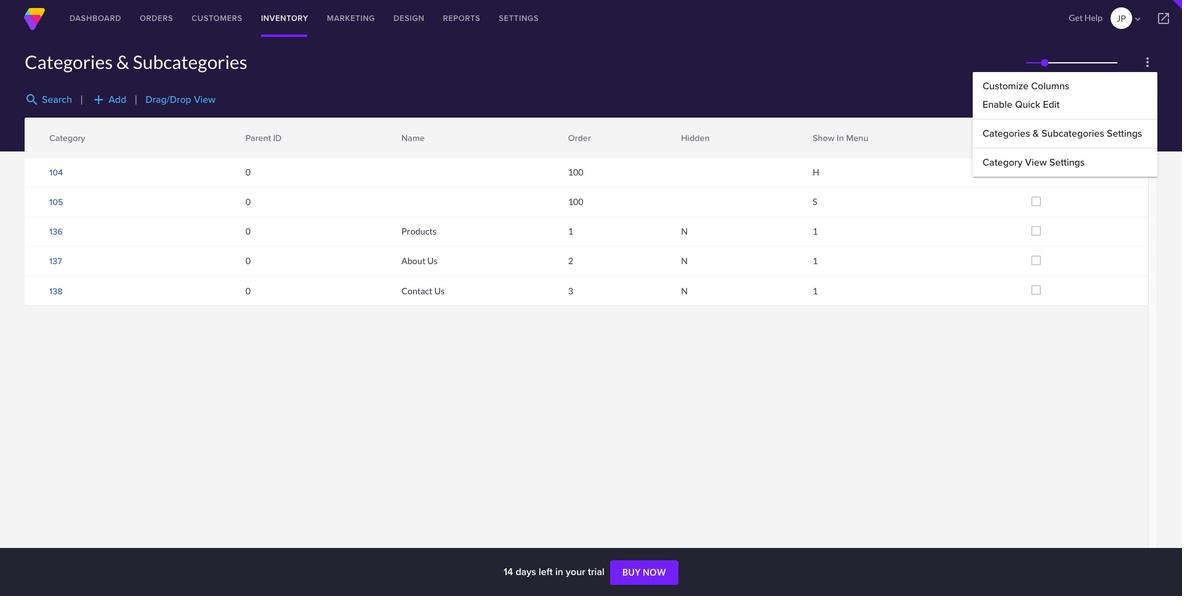 Task type: locate. For each thing, give the bounding box(es) containing it.
view right drag/drop
[[194, 93, 216, 107]]

search
[[42, 93, 72, 107]]

1 vertical spatial subcategories
[[1042, 126, 1104, 140]]

136 link
[[49, 225, 63, 238]]

3  from the left
[[560, 130, 571, 141]]

 for order
[[560, 136, 571, 148]]

 inside   show in menu
[[804, 136, 815, 148]]

5  from the left
[[804, 136, 815, 148]]

3 mode_edit from the left
[[571, 147, 580, 156]]

5 mode_edit link from the left
[[813, 145, 844, 158]]

hidden link
[[681, 131, 710, 144]]

3  from the left
[[560, 136, 571, 148]]

in
[[555, 565, 563, 579]]

2 horizontal spatial settings
[[1107, 126, 1142, 140]]

buy now
[[623, 567, 666, 578]]

4 mode_edit link from the left
[[681, 145, 713, 158]]

mode_edit link down parent id link at the top left of the page
[[246, 145, 277, 158]]

 for parent id
[[237, 136, 248, 148]]

subcategories
[[133, 50, 247, 73], [1042, 126, 1104, 140]]

1 0 from the top
[[246, 167, 251, 178]]

0 vertical spatial n
[[681, 226, 688, 237]]

us right contact
[[434, 285, 445, 296]]

mode_edit link down 'name'
[[401, 145, 433, 158]]

2 vertical spatial settings
[[1050, 155, 1085, 169]]

4 mode_edit from the left
[[684, 147, 694, 156]]

0 for 136
[[246, 226, 251, 237]]


[[237, 136, 248, 148], [393, 136, 404, 148], [560, 136, 571, 148], [673, 136, 684, 148], [804, 136, 815, 148]]

1 for 137
[[813, 256, 818, 266]]

view
[[194, 93, 216, 107], [1025, 155, 1047, 169]]

100 down   order
[[568, 167, 584, 178]]

1 mode_edit link from the left
[[246, 145, 277, 158]]

0
[[246, 167, 251, 178], [246, 197, 251, 207], [246, 226, 251, 237], [246, 256, 251, 266], [246, 285, 251, 296]]

& for categories & subcategories
[[116, 50, 129, 73]]

 for hidden
[[673, 130, 684, 141]]

mode_edit link down hidden at the right of the page
[[681, 145, 713, 158]]

0 vertical spatial categories
[[25, 50, 113, 73]]

1 vertical spatial category
[[983, 155, 1023, 169]]

1 vertical spatial &
[[1033, 126, 1039, 140]]

1 vertical spatial view
[[1025, 155, 1047, 169]]

3  link from the left
[[559, 130, 571, 141]]

| right the add
[[135, 93, 137, 105]]

mode_editedit









parent id element
[[239, 118, 395, 158]]

search search
[[25, 92, 72, 107]]

 inside   order
[[560, 136, 571, 148]]

1 for 136
[[813, 226, 818, 237]]

100 for 104
[[568, 167, 584, 178]]

 link for parent id
[[236, 136, 249, 148]]

us
[[427, 256, 438, 266], [434, 285, 445, 296]]

mode_edit down "parent"
[[249, 147, 258, 156]]

mode_edit down hidden link
[[684, 147, 694, 156]]

1 horizontal spatial subcategories
[[1042, 126, 1104, 140]]

now
[[643, 567, 666, 578]]

more_vert button
[[1138, 52, 1158, 72]]

4  link from the left
[[672, 136, 684, 148]]

 link
[[236, 130, 249, 141], [392, 130, 405, 141], [559, 130, 571, 141], [672, 130, 684, 141], [803, 130, 816, 141]]

1 horizontal spatial category
[[983, 155, 1023, 169]]

2  from the left
[[393, 130, 404, 141]]

id
[[273, 131, 282, 144]]

orders
[[140, 12, 173, 24]]

5  from the left
[[804, 130, 815, 141]]

mode_edit down order
[[571, 147, 580, 156]]

mode_edit link for parent
[[246, 145, 277, 158]]

2 100 from the top
[[568, 197, 584, 207]]

0 vertical spatial 100
[[568, 167, 584, 178]]

1  from the left
[[237, 130, 248, 141]]

1  from the left
[[237, 136, 248, 148]]

5  link from the left
[[803, 136, 816, 148]]

| left add
[[80, 93, 83, 105]]

mode_edit down 'name'
[[405, 147, 414, 156]]

0 for 104
[[246, 167, 251, 178]]

of
[[1059, 94, 1066, 104]]

mode_editedit









name element
[[395, 118, 562, 158]]


[[1132, 14, 1143, 25]]

 for hidden
[[673, 136, 684, 148]]

 inside   hidden
[[673, 136, 684, 148]]

5 0 from the top
[[246, 285, 251, 296]]

& for categories & subcategories settings
[[1033, 126, 1039, 140]]

subcategories up drag/drop view
[[133, 50, 247, 73]]

 inside   name
[[393, 130, 404, 141]]

us right about
[[427, 256, 438, 266]]

 inside   name
[[393, 136, 404, 148]]

category
[[49, 131, 85, 144], [983, 155, 1023, 169]]

|
[[80, 93, 83, 105], [135, 93, 137, 105]]

1  link from the left
[[236, 130, 249, 141]]

mode_editedit









show in menu element
[[807, 118, 1025, 158]]

2 mode_edit from the left
[[405, 147, 414, 156]]

get
[[1069, 12, 1083, 23]]

 inside   order
[[560, 130, 571, 141]]

mode_edit link
[[246, 145, 277, 158], [401, 145, 433, 158], [568, 145, 600, 158], [681, 145, 713, 158], [813, 145, 844, 158]]

s
[[813, 197, 817, 207]]

subcategories for categories & subcategories settings
[[1042, 126, 1104, 140]]

1 horizontal spatial categories
[[983, 126, 1030, 140]]

 inside   show in menu
[[804, 130, 815, 141]]

n
[[681, 226, 688, 237], [681, 256, 688, 266], [681, 285, 688, 296]]

mode_editedit









hidden element
[[675, 118, 807, 158]]

3  link from the left
[[559, 136, 571, 148]]

5  link from the left
[[803, 130, 816, 141]]

settings
[[499, 12, 539, 24], [1107, 126, 1142, 140], [1050, 155, 1085, 169]]

0 vertical spatial view
[[194, 93, 216, 107]]

mode_edit link down show
[[813, 145, 844, 158]]

0 horizontal spatial categories
[[25, 50, 113, 73]]

0 vertical spatial settings
[[499, 12, 539, 24]]

2 | from the left
[[135, 93, 137, 105]]

138 link
[[49, 284, 63, 297]]

4  from the left
[[673, 130, 684, 141]]

hidden
[[681, 131, 710, 144]]

 link for show in menu
[[803, 130, 816, 141]]

2  link from the left
[[392, 130, 405, 141]]

4  from the left
[[673, 136, 684, 148]]

0 horizontal spatial category
[[49, 131, 85, 144]]

4  link from the left
[[672, 130, 684, 141]]

2 0 from the top
[[246, 197, 251, 207]]

 link for order
[[559, 136, 571, 148]]

1 vertical spatial us
[[434, 285, 445, 296]]

1 mode_edit from the left
[[249, 147, 258, 156]]

 link for hidden
[[672, 136, 684, 148]]

mode_editedit









order element
[[562, 118, 675, 158]]

mode_edit link for name
[[401, 145, 433, 158]]

& up the add
[[116, 50, 129, 73]]

0 vertical spatial &
[[116, 50, 129, 73]]

0 vertical spatial subcategories
[[133, 50, 247, 73]]

categories up search
[[25, 50, 113, 73]]

 link
[[1145, 0, 1182, 37]]

14
[[504, 565, 513, 579]]

&
[[116, 50, 129, 73], [1033, 126, 1039, 140]]

mode_edit
[[249, 147, 258, 156], [405, 147, 414, 156], [571, 147, 580, 156], [684, 147, 694, 156], [816, 147, 825, 156]]

5 mode_edit from the left
[[816, 147, 825, 156]]

view for category
[[1025, 155, 1047, 169]]

mode_edit for name
[[405, 147, 414, 156]]

100 up 2
[[568, 197, 584, 207]]

drag/drop view link
[[146, 93, 216, 107]]

delete element
[[1025, 118, 1148, 158]]

category link
[[49, 131, 85, 144]]

0 horizontal spatial subcategories
[[133, 50, 247, 73]]

 inside   parent id
[[237, 130, 248, 141]]

1
[[1069, 94, 1074, 104], [568, 226, 573, 237], [813, 226, 818, 237], [813, 256, 818, 266], [813, 285, 818, 296]]

 link
[[236, 136, 249, 148], [392, 136, 405, 148], [559, 136, 571, 148], [672, 136, 684, 148], [803, 136, 816, 148]]

category down enable on the right top
[[983, 155, 1023, 169]]

contact
[[401, 285, 433, 296]]

1 n from the top
[[681, 226, 688, 237]]

order link
[[568, 131, 591, 144]]

1 vertical spatial 100
[[568, 197, 584, 207]]

100
[[568, 167, 584, 178], [568, 197, 584, 207]]

 inside   hidden
[[673, 130, 684, 141]]

 link for parent id
[[236, 130, 249, 141]]

buy now link
[[610, 560, 679, 585]]

3 n from the top
[[681, 285, 688, 296]]

mode_edit for parent
[[249, 147, 258, 156]]

get help
[[1069, 12, 1103, 23]]

4 0 from the top
[[246, 256, 251, 266]]

0 for 137
[[246, 256, 251, 266]]

mode_edit link down order "link"
[[568, 145, 600, 158]]

137
[[49, 255, 62, 267]]

2 vertical spatial n
[[681, 285, 688, 296]]

categories
[[25, 50, 113, 73], [983, 126, 1030, 140]]

 for show in menu
[[804, 136, 815, 148]]

2  link from the left
[[392, 136, 405, 148]]

categories for categories & subcategories
[[25, 50, 113, 73]]

 link for name
[[392, 136, 405, 148]]

n for 136
[[681, 226, 688, 237]]

2 n from the top
[[681, 256, 688, 266]]

mode_edit for show
[[816, 147, 825, 156]]

1 horizontal spatial view
[[1025, 155, 1047, 169]]

2 mode_edit link from the left
[[401, 145, 433, 158]]

3 mode_edit link from the left
[[568, 145, 600, 158]]

0 horizontal spatial &
[[116, 50, 129, 73]]

left
[[539, 565, 553, 579]]

1 100 from the top
[[568, 167, 584, 178]]

view down delete
[[1025, 155, 1047, 169]]

1 vertical spatial categories
[[983, 126, 1030, 140]]

0 horizontal spatial view
[[194, 93, 216, 107]]

0 vertical spatial category
[[49, 131, 85, 144]]

subcategories down of
[[1042, 126, 1104, 140]]

 inside   parent id
[[237, 136, 248, 148]]

mode_edit down show
[[816, 147, 825, 156]]

category up 104
[[49, 131, 85, 144]]


[[237, 130, 248, 141], [393, 130, 404, 141], [560, 130, 571, 141], [673, 130, 684, 141], [804, 130, 815, 141]]

0 vertical spatial us
[[427, 256, 438, 266]]

more_vert
[[1140, 55, 1155, 70]]

h
[[813, 167, 819, 178]]

categories down enable on the right top
[[983, 126, 1030, 140]]

104
[[49, 166, 63, 179]]

1 horizontal spatial |
[[135, 93, 137, 105]]

3 0 from the top
[[246, 226, 251, 237]]

us for 138
[[434, 285, 445, 296]]

1 vertical spatial n
[[681, 256, 688, 266]]

0 for 138
[[246, 285, 251, 296]]

menu
[[846, 131, 869, 144]]

138
[[49, 284, 63, 297]]






category element
[[25, 118, 239, 158]]

2  from the left
[[393, 136, 404, 148]]

show
[[813, 131, 835, 144]]

1 horizontal spatial &
[[1033, 126, 1039, 140]]

3
[[568, 285, 573, 296]]

1  link from the left
[[236, 136, 249, 148]]

categories for categories & subcategories settings
[[983, 126, 1030, 140]]

& up category view settings "link"
[[1033, 126, 1039, 140]]

0 horizontal spatial |
[[80, 93, 83, 105]]



Task type: describe. For each thing, give the bounding box(es) containing it.
marketing
[[327, 12, 375, 24]]

category view settings
[[983, 155, 1085, 169]]

105
[[49, 195, 63, 208]]

categories & subcategories settings link
[[983, 126, 1142, 140]]

1 vertical spatial settings
[[1107, 126, 1142, 140]]

about us
[[401, 256, 438, 266]]

products
[[401, 226, 437, 237]]

us for 137
[[427, 256, 438, 266]]

100 for 105
[[568, 197, 584, 207]]

category for 'category' link at the left
[[49, 131, 85, 144]]

order
[[568, 131, 591, 144]]

category view settings link
[[983, 155, 1085, 169]]

of 1
[[1051, 94, 1074, 104]]

mode_edit for hidden
[[684, 147, 694, 156]]

 link for order
[[559, 130, 571, 141]]

  hidden
[[673, 130, 710, 148]]

quick
[[1015, 97, 1041, 111]]

dashboard link
[[60, 0, 131, 37]]

 for parent id
[[237, 130, 248, 141]]

enable quick edit link
[[983, 97, 1060, 111]]

 for order
[[560, 130, 571, 141]]

105 link
[[49, 195, 63, 208]]

columns
[[1031, 79, 1070, 93]]

0 horizontal spatial settings
[[499, 12, 539, 24]]

 for show in menu
[[804, 130, 815, 141]]

delete
[[1032, 124, 1058, 137]]

jp
[[1117, 13, 1126, 23]]

in
[[837, 131, 844, 144]]

design
[[394, 12, 425, 24]]

categories & subcategories settings
[[983, 126, 1142, 140]]

 link for hidden
[[672, 130, 684, 141]]

keyboard_arrow_right
[[1143, 93, 1158, 108]]

104 link
[[49, 166, 63, 179]]

  order
[[560, 130, 591, 148]]

drag/drop view
[[146, 93, 216, 107]]

customize columns link
[[983, 79, 1070, 93]]

14 days left in your trial
[[504, 565, 607, 579]]

mode_edit link for show
[[813, 145, 844, 158]]


[[1156, 11, 1171, 26]]

contact us
[[401, 285, 445, 296]]

  parent id
[[237, 130, 282, 148]]

 for name
[[393, 136, 404, 148]]

buy
[[623, 567, 641, 578]]

n for 138
[[681, 285, 688, 296]]

dashboard
[[70, 12, 121, 24]]

view for drag/drop
[[194, 93, 216, 107]]

name link
[[401, 131, 425, 144]]

customers
[[192, 12, 243, 24]]

customize columns enable quick edit
[[983, 79, 1070, 111]]

1 horizontal spatial settings
[[1050, 155, 1085, 169]]

mode_edit link for hidden
[[681, 145, 713, 158]]

your
[[566, 565, 585, 579]]

mode_edit link for order
[[568, 145, 600, 158]]

137 link
[[49, 255, 62, 267]]

add
[[91, 92, 106, 107]]

parent
[[246, 131, 271, 144]]

show in menu link
[[813, 131, 869, 144]]

search
[[25, 92, 39, 107]]

136
[[49, 225, 63, 238]]

trial
[[588, 565, 605, 579]]

edit
[[1043, 97, 1060, 111]]

reports
[[443, 12, 480, 24]]

  show in menu
[[804, 130, 869, 148]]

1 | from the left
[[80, 93, 83, 105]]

days
[[516, 565, 536, 579]]

parent id link
[[246, 131, 282, 144]]

 link for show in menu
[[803, 136, 816, 148]]

 for name
[[393, 130, 404, 141]]

0 for 105
[[246, 197, 251, 207]]

 link for name
[[392, 130, 405, 141]]

1 for 138
[[813, 285, 818, 296]]

keyboard_arrow_right link
[[1143, 93, 1158, 108]]

name
[[401, 131, 425, 144]]

2
[[568, 256, 573, 266]]

about
[[401, 256, 426, 266]]

subcategories for categories & subcategories
[[133, 50, 247, 73]]

  name
[[393, 130, 425, 148]]

add
[[109, 93, 126, 107]]

add add
[[91, 92, 126, 107]]

help
[[1085, 12, 1103, 23]]

mode_edit for order
[[571, 147, 580, 156]]

category for category view settings
[[983, 155, 1023, 169]]

inventory
[[261, 12, 308, 24]]

enable
[[983, 97, 1013, 111]]

customize
[[983, 79, 1029, 93]]

n for 137
[[681, 256, 688, 266]]

drag/drop
[[146, 93, 191, 107]]

categories & subcategories
[[25, 50, 247, 73]]



Task type: vqa. For each thing, say whether or not it's contained in the screenshot.
'Free ship item'
no



